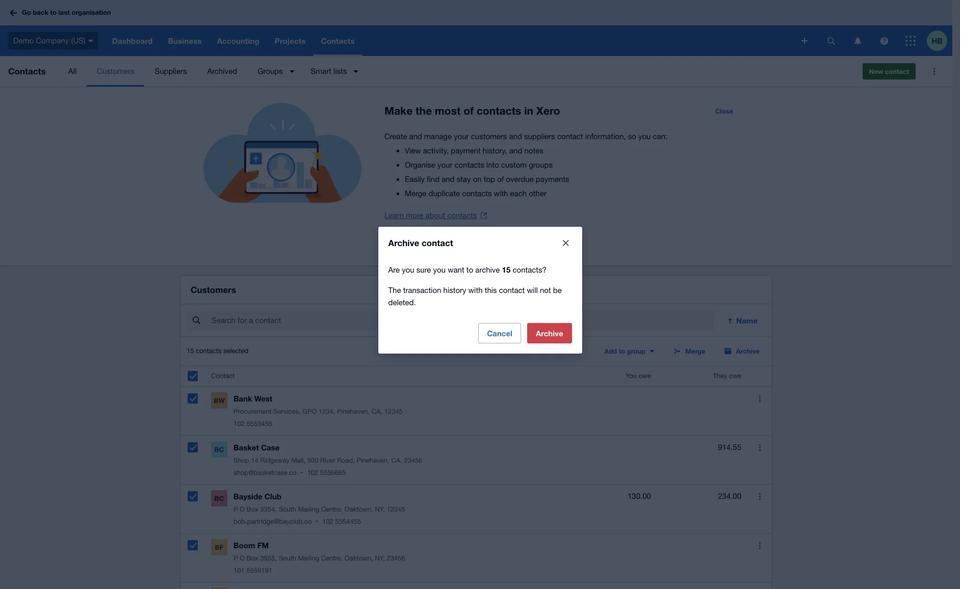 Task type: vqa. For each thing, say whether or not it's contained in the screenshot.
Add Button
no



Task type: describe. For each thing, give the bounding box(es) containing it.
contacts
[[8, 66, 46, 77]]

payments
[[536, 175, 570, 184]]

view activity, payment history, and notes
[[405, 146, 544, 155]]

• for basket case
[[301, 470, 303, 477]]

most
[[435, 105, 461, 117]]

company
[[36, 36, 69, 45]]

contact
[[211, 373, 235, 380]]

0 horizontal spatial 15
[[187, 348, 194, 355]]

activity,
[[423, 146, 449, 155]]

23456 for basket case
[[404, 457, 423, 465]]

1 horizontal spatial archive button
[[718, 344, 766, 360]]

merge for merge
[[686, 348, 706, 356]]

contacts inside learn more about contacts link
[[448, 211, 477, 220]]

contacts down "payment"
[[455, 161, 485, 169]]

learn more about contacts
[[385, 211, 477, 220]]

3354,
[[260, 506, 277, 514]]

archive contact dialog
[[378, 227, 583, 354]]

to inside hb "banner"
[[50, 8, 57, 16]]

watch video [1:41]
[[404, 237, 462, 245]]

so
[[629, 132, 637, 141]]

2 horizontal spatial archive
[[737, 348, 760, 356]]

make
[[385, 105, 413, 117]]

payment
[[451, 146, 481, 155]]

south for fm
[[279, 555, 296, 563]]

with for each
[[494, 189, 508, 198]]

oaktown, for boom fm
[[345, 555, 373, 563]]

cancel button
[[479, 324, 521, 344]]

bayside
[[234, 493, 263, 502]]

1 horizontal spatial of
[[498, 175, 504, 184]]

contacts?
[[513, 266, 547, 275]]

contact inside the transaction history with this contact will not be deleted.
[[499, 286, 525, 295]]

other
[[529, 189, 547, 198]]

mailing for fm
[[298, 555, 320, 563]]

500
[[308, 457, 319, 465]]

1 horizontal spatial you
[[434, 266, 446, 275]]

smart
[[311, 67, 332, 76]]

svg image
[[855, 37, 862, 45]]

create
[[385, 132, 407, 141]]

groups
[[529, 161, 553, 169]]

and up duplicate
[[442, 175, 455, 184]]

customers inside button
[[97, 67, 134, 76]]

can:
[[653, 132, 668, 141]]

groups
[[258, 67, 283, 76]]

new contact
[[870, 67, 910, 76]]

stay
[[457, 175, 471, 184]]

5554455
[[335, 519, 361, 526]]

xero
[[537, 105, 561, 117]]

mailing for club
[[298, 506, 320, 514]]

contacts down on
[[463, 189, 492, 198]]

find
[[427, 175, 440, 184]]

bank west procurement services, gpo 1234, pinehaven, ca, 12345 102 5553456
[[234, 395, 403, 428]]

o for bayside club
[[240, 506, 245, 514]]

are
[[389, 266, 400, 275]]

15 inside the archive contact dialog
[[502, 265, 511, 275]]

will
[[527, 286, 538, 295]]

box for bayside
[[247, 506, 259, 514]]

contacts up customers
[[477, 105, 522, 117]]

organise
[[405, 161, 436, 169]]

p for boom fm
[[234, 555, 238, 563]]

demo company (us)
[[13, 36, 86, 45]]

owe for you owe
[[639, 373, 652, 380]]

smart lists button
[[301, 56, 365, 87]]

easily find and stay on top of overdue payments
[[405, 175, 570, 184]]

they owe
[[713, 373, 742, 380]]

102 for basket case
[[307, 470, 318, 477]]

information,
[[586, 132, 626, 141]]

svg image inside go back to last organisation link
[[10, 9, 17, 16]]

overdue
[[506, 175, 534, 184]]

12345 inside the bayside club p o box 3354, south mailing centre, oaktown, ny, 12345 bob.partridge@bayclub.co • 102 5554455
[[387, 506, 405, 514]]

bc for bayside club
[[215, 495, 224, 503]]

the transaction history with this contact will not be deleted.
[[389, 286, 562, 307]]

and up view
[[410, 132, 422, 141]]

[1:41]
[[444, 237, 462, 245]]

groups button
[[248, 56, 301, 87]]

close button containing close
[[710, 103, 740, 119]]

ridgeway
[[261, 457, 290, 465]]

video
[[425, 237, 442, 245]]

top
[[484, 175, 496, 184]]

last
[[58, 8, 70, 16]]

make the most of contacts in xero
[[385, 105, 561, 117]]

1234,
[[319, 408, 335, 416]]

and left suppliers
[[510, 132, 522, 141]]

ca, inside bank west procurement services, gpo 1234, pinehaven, ca, 12345 102 5553456
[[372, 408, 383, 416]]

merge for merge duplicate contacts with each other
[[405, 189, 427, 198]]

add to group button
[[599, 344, 661, 360]]

suppliers
[[525, 132, 556, 141]]

914.55 link
[[719, 442, 742, 454]]

procurement
[[234, 408, 272, 416]]

be
[[554, 286, 562, 295]]

they
[[713, 373, 728, 380]]

about
[[426, 211, 446, 220]]

with for this
[[469, 286, 483, 295]]

the
[[389, 286, 401, 295]]

bc for basket case
[[215, 446, 224, 454]]

smart lists
[[311, 67, 347, 76]]

easily
[[405, 175, 425, 184]]

lists
[[334, 67, 347, 76]]

merge button
[[668, 344, 712, 360]]

learn
[[385, 211, 404, 220]]

ny, for boom fm
[[375, 555, 385, 563]]

go back to last organisation link
[[6, 4, 117, 22]]

1 vertical spatial customers
[[191, 285, 236, 296]]

create and manage your customers and suppliers contact information, so you can:
[[385, 132, 668, 141]]

close
[[716, 107, 734, 115]]

west
[[255, 395, 273, 404]]

box for boom
[[247, 555, 259, 563]]



Task type: locate. For each thing, give the bounding box(es) containing it.
svg image
[[10, 9, 17, 16], [906, 36, 917, 46], [828, 37, 836, 45], [881, 37, 889, 45], [802, 38, 808, 44], [88, 40, 93, 42]]

ca, inside basket case shop 14 ridgeway mall, 500 river road, pinehaven, ca, 23456 shop@basketcase.co • 102 5556665
[[391, 457, 402, 465]]

102 inside bank west procurement services, gpo 1234, pinehaven, ca, 12345 102 5553456
[[234, 421, 245, 428]]

2 oaktown, from the top
[[345, 555, 373, 563]]

0 vertical spatial oaktown,
[[345, 506, 373, 514]]

234.00
[[719, 493, 742, 501]]

watch video [1:41] button
[[385, 233, 468, 250]]

2 horizontal spatial you
[[639, 132, 651, 141]]

box inside the bayside club p o box 3354, south mailing centre, oaktown, ny, 12345 bob.partridge@bayclub.co • 102 5554455
[[247, 506, 259, 514]]

1 vertical spatial pinehaven,
[[357, 457, 390, 465]]

23456 inside boom fm p o box 3955, south mailing centre, oaktown, ny, 23456 101 5559191
[[387, 555, 405, 563]]

close image
[[563, 240, 569, 246]]

are you sure you want to archive 15 contacts?
[[389, 265, 547, 275]]

ny, inside the bayside club p o box 3354, south mailing centre, oaktown, ny, 12345 bob.partridge@bayclub.co • 102 5554455
[[375, 506, 385, 514]]

2 vertical spatial 102
[[323, 519, 334, 526]]

name
[[737, 317, 758, 326]]

archive down the name at right bottom
[[737, 348, 760, 356]]

0 vertical spatial south
[[279, 506, 296, 514]]

5556665
[[320, 470, 346, 477]]

0 vertical spatial pinehaven,
[[337, 408, 370, 416]]

102 left 5554455
[[323, 519, 334, 526]]

0 vertical spatial 15
[[502, 265, 511, 275]]

0 vertical spatial customers
[[97, 67, 134, 76]]

archive button down "not"
[[528, 324, 572, 344]]

archive down "not"
[[536, 329, 564, 338]]

2 south from the top
[[279, 555, 296, 563]]

1 vertical spatial •
[[316, 519, 318, 526]]

1 centre, from the top
[[321, 506, 343, 514]]

1 oaktown, from the top
[[345, 506, 373, 514]]

of right top
[[498, 175, 504, 184]]

owe right you
[[639, 373, 652, 380]]

o inside boom fm p o box 3955, south mailing centre, oaktown, ny, 23456 101 5559191
[[240, 555, 245, 563]]

0 horizontal spatial of
[[464, 105, 474, 117]]

mailing inside the bayside club p o box 3354, south mailing centre, oaktown, ny, 12345 bob.partridge@bayclub.co • 102 5554455
[[298, 506, 320, 514]]

o down bayside
[[240, 506, 245, 514]]

mailing right 3955,
[[298, 555, 320, 563]]

custom
[[502, 161, 527, 169]]

102
[[234, 421, 245, 428], [307, 470, 318, 477], [323, 519, 334, 526]]

1 vertical spatial close button
[[556, 233, 576, 254]]

hb button
[[928, 26, 953, 56]]

0 vertical spatial 23456
[[404, 457, 423, 465]]

menu
[[58, 56, 855, 87]]

15 contacts selected
[[187, 348, 249, 355]]

owe right they
[[730, 373, 742, 380]]

1 vertical spatial archive
[[536, 329, 564, 338]]

1 vertical spatial o
[[240, 555, 245, 563]]

0 vertical spatial to
[[50, 8, 57, 16]]

0 horizontal spatial ca,
[[372, 408, 383, 416]]

suppliers
[[155, 67, 187, 76]]

pinehaven, right 1234,
[[337, 408, 370, 416]]

1 vertical spatial box
[[247, 555, 259, 563]]

you owe
[[626, 373, 652, 380]]

of right most
[[464, 105, 474, 117]]

•
[[301, 470, 303, 477], [316, 519, 318, 526]]

ny,
[[375, 506, 385, 514], [375, 555, 385, 563]]

organise your contacts into custom groups
[[405, 161, 553, 169]]

pinehaven, inside bank west procurement services, gpo 1234, pinehaven, ca, 12345 102 5553456
[[337, 408, 370, 416]]

ny, inside boom fm p o box 3955, south mailing centre, oaktown, ny, 23456 101 5559191
[[375, 555, 385, 563]]

p inside boom fm p o box 3955, south mailing centre, oaktown, ny, 23456 101 5559191
[[234, 555, 238, 563]]

pinehaven, right road,
[[357, 457, 390, 465]]

archive contact
[[389, 238, 454, 249]]

1 vertical spatial ny,
[[375, 555, 385, 563]]

with left each
[[494, 189, 508, 198]]

into
[[487, 161, 500, 169]]

merge inside button
[[686, 348, 706, 356]]

1 horizontal spatial merge
[[686, 348, 706, 356]]

1 horizontal spatial 102
[[307, 470, 318, 477]]

south inside boom fm p o box 3955, south mailing centre, oaktown, ny, 23456 101 5559191
[[279, 555, 296, 563]]

130.00 link
[[628, 491, 652, 503]]

1 vertical spatial 23456
[[387, 555, 405, 563]]

0 horizontal spatial you
[[402, 266, 415, 275]]

to right add
[[619, 348, 626, 356]]

0 horizontal spatial merge
[[405, 189, 427, 198]]

centre, for bayside club
[[321, 506, 343, 514]]

• inside the bayside club p o box 3354, south mailing centre, oaktown, ny, 12345 bob.partridge@bayclub.co • 102 5554455
[[316, 519, 318, 526]]

duplicate
[[429, 189, 460, 198]]

river
[[320, 457, 336, 465]]

svg image inside demo company (us) popup button
[[88, 40, 93, 42]]

oaktown,
[[345, 506, 373, 514], [345, 555, 373, 563]]

• left 5554455
[[316, 519, 318, 526]]

basket case shop 14 ridgeway mall, 500 river road, pinehaven, ca, 23456 shop@basketcase.co • 102 5556665
[[234, 444, 423, 477]]

centre, up 5554455
[[321, 506, 343, 514]]

1 horizontal spatial •
[[316, 519, 318, 526]]

each
[[511, 189, 527, 198]]

1 vertical spatial with
[[469, 286, 483, 295]]

bayside club p o box 3354, south mailing centre, oaktown, ny, 12345 bob.partridge@bayclub.co • 102 5554455
[[234, 493, 405, 526]]

archive
[[476, 266, 500, 275]]

gpo
[[303, 408, 317, 416]]

ny, for bayside club
[[375, 506, 385, 514]]

go
[[22, 8, 31, 16]]

centre, inside the bayside club p o box 3354, south mailing centre, oaktown, ny, 12345 bob.partridge@bayclub.co • 102 5554455
[[321, 506, 343, 514]]

of
[[464, 105, 474, 117], [498, 175, 504, 184]]

suppliers button
[[145, 56, 197, 87]]

to left last
[[50, 8, 57, 16]]

0 vertical spatial mailing
[[298, 506, 320, 514]]

1 horizontal spatial 15
[[502, 265, 511, 275]]

0 vertical spatial 12345
[[385, 408, 403, 416]]

1 vertical spatial 15
[[187, 348, 194, 355]]

south inside the bayside club p o box 3354, south mailing centre, oaktown, ny, 12345 bob.partridge@bayclub.co • 102 5554455
[[279, 506, 296, 514]]

demo
[[13, 36, 34, 45]]

oaktown, down 5554455
[[345, 555, 373, 563]]

• inside basket case shop 14 ridgeway mall, 500 river road, pinehaven, ca, 23456 shop@basketcase.co • 102 5556665
[[301, 470, 303, 477]]

102 inside the bayside club p o box 3354, south mailing centre, oaktown, ny, 12345 bob.partridge@bayclub.co • 102 5554455
[[323, 519, 334, 526]]

0 vertical spatial box
[[247, 506, 259, 514]]

1 horizontal spatial to
[[467, 266, 474, 275]]

name button
[[721, 311, 766, 331]]

15
[[502, 265, 511, 275], [187, 348, 194, 355]]

o for boom fm
[[240, 555, 245, 563]]

0 vertical spatial p
[[234, 506, 238, 514]]

archive button up the they owe
[[718, 344, 766, 360]]

services,
[[274, 408, 301, 416]]

0 vertical spatial archive
[[389, 238, 420, 249]]

ca, right road,
[[391, 457, 402, 465]]

watch
[[404, 237, 424, 245]]

1 vertical spatial your
[[438, 161, 453, 169]]

mall,
[[292, 457, 306, 465]]

0 vertical spatial centre,
[[321, 506, 343, 514]]

manage
[[425, 132, 452, 141]]

new contact button
[[863, 63, 917, 80]]

1 bc from the top
[[215, 446, 224, 454]]

all
[[68, 67, 77, 76]]

and
[[410, 132, 422, 141], [510, 132, 522, 141], [510, 146, 523, 155], [442, 175, 455, 184]]

add to group
[[605, 348, 646, 356]]

0 horizontal spatial archive button
[[528, 324, 572, 344]]

1 horizontal spatial customers
[[191, 285, 236, 296]]

p for bayside club
[[234, 506, 238, 514]]

1 vertical spatial centre,
[[321, 555, 343, 563]]

2 horizontal spatial 102
[[323, 519, 334, 526]]

1 vertical spatial ca,
[[391, 457, 402, 465]]

1 horizontal spatial with
[[494, 189, 508, 198]]

this
[[485, 286, 497, 295]]

contact inside new contact button
[[886, 67, 910, 76]]

1 horizontal spatial ca,
[[391, 457, 402, 465]]

deleted.
[[389, 299, 416, 307]]

oaktown, inside boom fm p o box 3955, south mailing centre, oaktown, ny, 23456 101 5559191
[[345, 555, 373, 563]]

1 vertical spatial merge
[[686, 348, 706, 356]]

130.00
[[628, 493, 652, 501]]

archive up are
[[389, 238, 420, 249]]

bc
[[215, 446, 224, 454], [215, 495, 224, 503]]

102 for bayside club
[[323, 519, 334, 526]]

customers button
[[87, 56, 145, 87]]

mailing up bob.partridge@bayclub.co
[[298, 506, 320, 514]]

close button
[[710, 103, 740, 119], [556, 233, 576, 254]]

to right the want
[[467, 266, 474, 275]]

merge duplicate contacts with each other
[[405, 189, 547, 198]]

0 horizontal spatial with
[[469, 286, 483, 295]]

mailing inside boom fm p o box 3955, south mailing centre, oaktown, ny, 23456 101 5559191
[[298, 555, 320, 563]]

• down the mall,
[[301, 470, 303, 477]]

road,
[[337, 457, 355, 465]]

p down bayside
[[234, 506, 238, 514]]

the
[[416, 105, 432, 117]]

box up "5559191"
[[247, 555, 259, 563]]

customers
[[471, 132, 507, 141]]

1 vertical spatial of
[[498, 175, 504, 184]]

0 vertical spatial ny,
[[375, 506, 385, 514]]

1 vertical spatial south
[[279, 555, 296, 563]]

p up 101
[[234, 555, 238, 563]]

to inside popup button
[[619, 348, 626, 356]]

your up "payment"
[[454, 132, 469, 141]]

box down bayside
[[247, 506, 259, 514]]

hb banner
[[0, 0, 953, 56]]

1 ny, from the top
[[375, 506, 385, 514]]

2 owe from the left
[[730, 373, 742, 380]]

0 vertical spatial o
[[240, 506, 245, 514]]

12345 inside bank west procurement services, gpo 1234, pinehaven, ca, 12345 102 5553456
[[385, 408, 403, 416]]

1 horizontal spatial close button
[[710, 103, 740, 119]]

cancel
[[487, 329, 513, 338]]

0 horizontal spatial archive
[[389, 238, 420, 249]]

2 bc from the top
[[215, 495, 224, 503]]

bc left bayside
[[215, 495, 224, 503]]

Search for a contact field
[[211, 311, 714, 331]]

0 vertical spatial of
[[464, 105, 474, 117]]

you
[[626, 373, 637, 380]]

south right 3955,
[[279, 555, 296, 563]]

centre, inside boom fm p o box 3955, south mailing centre, oaktown, ny, 23456 101 5559191
[[321, 555, 343, 563]]

2 horizontal spatial to
[[619, 348, 626, 356]]

basket
[[234, 444, 259, 453]]

0 vertical spatial close button
[[710, 103, 740, 119]]

0 vertical spatial ca,
[[372, 408, 383, 416]]

centre, down 5554455
[[321, 555, 343, 563]]

2 p from the top
[[234, 555, 238, 563]]

0 vertical spatial bc
[[215, 446, 224, 454]]

menu containing all
[[58, 56, 855, 87]]

102 down 500
[[307, 470, 318, 477]]

centre, for boom fm
[[321, 555, 343, 563]]

your down activity,
[[438, 161, 453, 169]]

15 right archive
[[502, 265, 511, 275]]

5553456
[[247, 421, 272, 428]]

oaktown, for bayside club
[[345, 506, 373, 514]]

not
[[540, 286, 551, 295]]

demo company (us) button
[[0, 26, 104, 56]]

you right so
[[639, 132, 651, 141]]

• for bayside club
[[316, 519, 318, 526]]

with inside the transaction history with this contact will not be deleted.
[[469, 286, 483, 295]]

you
[[639, 132, 651, 141], [402, 266, 415, 275], [434, 266, 446, 275]]

0 vertical spatial 102
[[234, 421, 245, 428]]

p
[[234, 506, 238, 514], [234, 555, 238, 563]]

contacts left selected
[[196, 348, 222, 355]]

0 horizontal spatial owe
[[639, 373, 652, 380]]

2 ny, from the top
[[375, 555, 385, 563]]

5559191
[[247, 568, 272, 575]]

you right sure
[[434, 266, 446, 275]]

102 down procurement
[[234, 421, 245, 428]]

to inside are you sure you want to archive 15 contacts?
[[467, 266, 474, 275]]

contacts down merge duplicate contacts with each other
[[448, 211, 477, 220]]

0 horizontal spatial •
[[301, 470, 303, 477]]

1 horizontal spatial owe
[[730, 373, 742, 380]]

23456 inside basket case shop 14 ridgeway mall, 500 river road, pinehaven, ca, 23456 shop@basketcase.co • 102 5556665
[[404, 457, 423, 465]]

contact list table element
[[181, 367, 773, 590]]

with left the this
[[469, 286, 483, 295]]

1 horizontal spatial your
[[454, 132, 469, 141]]

south for club
[[279, 506, 296, 514]]

102 inside basket case shop 14 ridgeway mall, 500 river road, pinehaven, ca, 23456 shop@basketcase.co • 102 5556665
[[307, 470, 318, 477]]

south right '3354,'
[[279, 506, 296, 514]]

0 horizontal spatial to
[[50, 8, 57, 16]]

o inside the bayside club p o box 3354, south mailing centre, oaktown, ny, 12345 bob.partridge@bayclub.co • 102 5554455
[[240, 506, 245, 514]]

23456 for boom fm
[[387, 555, 405, 563]]

0 horizontal spatial 102
[[234, 421, 245, 428]]

914.55
[[719, 444, 742, 452]]

go back to last organisation
[[22, 8, 111, 16]]

2 o from the top
[[240, 555, 245, 563]]

new
[[870, 67, 884, 76]]

0 vertical spatial merge
[[405, 189, 427, 198]]

and up "custom"
[[510, 146, 523, 155]]

1 p from the top
[[234, 506, 238, 514]]

1 o from the top
[[240, 506, 245, 514]]

0 horizontal spatial close button
[[556, 233, 576, 254]]

1 mailing from the top
[[298, 506, 320, 514]]

bf
[[215, 544, 224, 552]]

2 centre, from the top
[[321, 555, 343, 563]]

1 box from the top
[[247, 506, 259, 514]]

in
[[525, 105, 534, 117]]

1 vertical spatial p
[[234, 555, 238, 563]]

1 vertical spatial 12345
[[387, 506, 405, 514]]

15 left selected
[[187, 348, 194, 355]]

2 vertical spatial archive
[[737, 348, 760, 356]]

archive
[[389, 238, 420, 249], [536, 329, 564, 338], [737, 348, 760, 356]]

you right are
[[402, 266, 415, 275]]

archive button
[[528, 324, 572, 344], [718, 344, 766, 360]]

23456
[[404, 457, 423, 465], [387, 555, 405, 563]]

owe for they owe
[[730, 373, 742, 380]]

2 vertical spatial to
[[619, 348, 626, 356]]

navigation
[[104, 26, 795, 56]]

bw
[[214, 397, 225, 405]]

2 mailing from the top
[[298, 555, 320, 563]]

0 vertical spatial your
[[454, 132, 469, 141]]

oaktown, up 5554455
[[345, 506, 373, 514]]

1 south from the top
[[279, 506, 296, 514]]

archived
[[207, 67, 237, 76]]

o up 101
[[240, 555, 245, 563]]

1 vertical spatial to
[[467, 266, 474, 275]]

navigation inside hb "banner"
[[104, 26, 795, 56]]

to
[[50, 8, 57, 16], [467, 266, 474, 275], [619, 348, 626, 356]]

0 vertical spatial with
[[494, 189, 508, 198]]

1 horizontal spatial archive
[[536, 329, 564, 338]]

2 box from the top
[[247, 555, 259, 563]]

0 vertical spatial •
[[301, 470, 303, 477]]

box inside boom fm p o box 3955, south mailing centre, oaktown, ny, 23456 101 5559191
[[247, 555, 259, 563]]

shop
[[234, 457, 249, 465]]

transaction
[[403, 286, 442, 295]]

pinehaven, inside basket case shop 14 ridgeway mall, 500 river road, pinehaven, ca, 23456 shop@basketcase.co • 102 5556665
[[357, 457, 390, 465]]

0 horizontal spatial customers
[[97, 67, 134, 76]]

customers
[[97, 67, 134, 76], [191, 285, 236, 296]]

1 owe from the left
[[639, 373, 652, 380]]

oaktown, inside the bayside club p o box 3354, south mailing centre, oaktown, ny, 12345 bob.partridge@bayclub.co • 102 5554455
[[345, 506, 373, 514]]

ca, right 1234,
[[372, 408, 383, 416]]

1 vertical spatial 102
[[307, 470, 318, 477]]

p inside the bayside club p o box 3354, south mailing centre, oaktown, ny, 12345 bob.partridge@bayclub.co • 102 5554455
[[234, 506, 238, 514]]

fm
[[258, 542, 269, 551]]

merge
[[405, 189, 427, 198], [686, 348, 706, 356]]

0 horizontal spatial your
[[438, 161, 453, 169]]

bc left basket
[[215, 446, 224, 454]]

1 vertical spatial oaktown,
[[345, 555, 373, 563]]

want
[[448, 266, 465, 275]]

1 vertical spatial mailing
[[298, 555, 320, 563]]

archived button
[[197, 56, 248, 87]]

1 vertical spatial bc
[[215, 495, 224, 503]]



